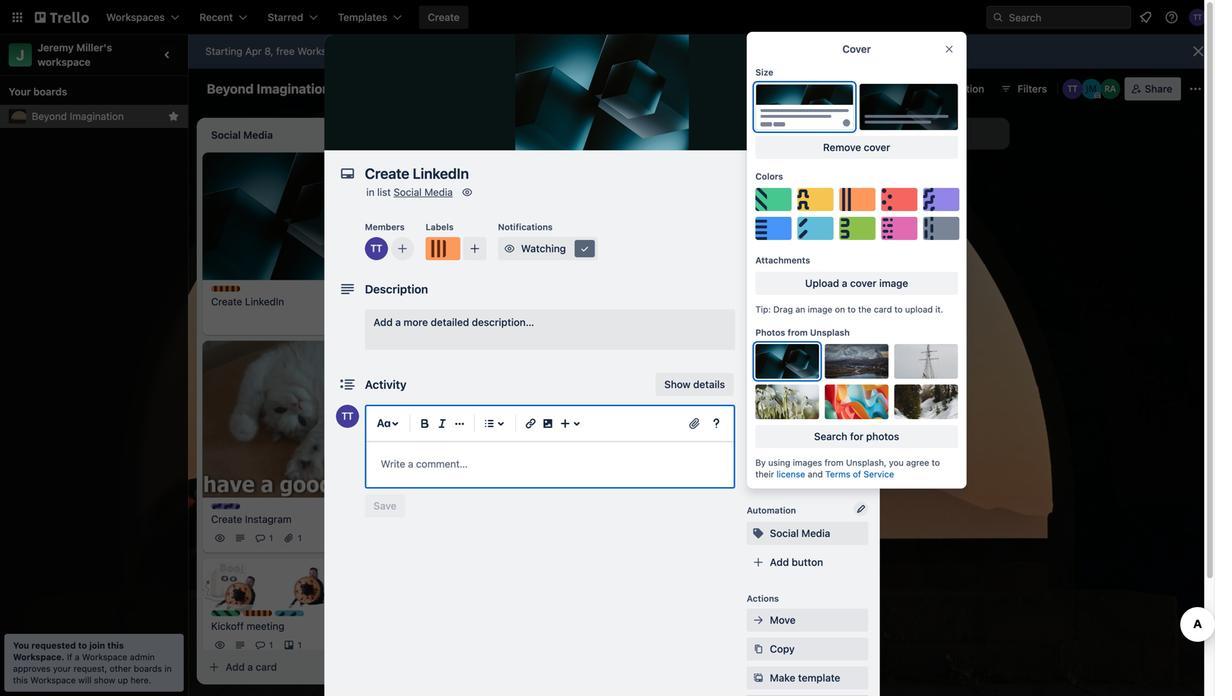 Task type: describe. For each thing, give the bounding box(es) containing it.
sm image for make template
[[752, 672, 766, 686]]

color: green, title: none image
[[211, 611, 240, 617]]

0 notifications image
[[1138, 9, 1155, 26]]

search for photos button
[[756, 426, 959, 449]]

add another list button
[[813, 118, 1010, 150]]

1 horizontal spatial the
[[859, 305, 872, 315]]

it.
[[936, 305, 944, 315]]

media inside the social media button
[[802, 528, 831, 540]]

sm image inside the social media button
[[752, 527, 766, 541]]

open information menu image
[[1165, 10, 1180, 25]]

terms of service link
[[826, 470, 895, 480]]

checklist
[[770, 295, 815, 307]]

create for create instagram
[[211, 514, 242, 526]]

photos
[[756, 328, 786, 338]]

dec 31, 2023
[[455, 301, 509, 312]]

up
[[118, 676, 128, 686]]

color: orange, title: none image
[[426, 237, 461, 261]]

your boards
[[9, 86, 67, 98]]

social media link
[[394, 186, 453, 198]]

license and terms of service
[[777, 470, 895, 480]]

0 horizontal spatial jeremy miller (jeremymiller198) image
[[357, 530, 374, 547]]

custom
[[770, 382, 807, 394]]

31,
[[473, 301, 485, 312]]

remove cover button
[[756, 136, 959, 159]]

imagination inside board name text field
[[257, 81, 330, 97]]

color: purple, title: none image
[[211, 504, 240, 510]]

kickoff meeting link
[[211, 620, 371, 634]]

image image
[[540, 415, 557, 433]]

an
[[796, 305, 806, 315]]

instagram
[[245, 514, 292, 526]]

1 vertical spatial ruby anderson (rubyanderson7) image
[[570, 338, 588, 356]]

2023
[[487, 301, 509, 312]]

limited
[[390, 45, 421, 57]]

of
[[853, 470, 862, 480]]

0 vertical spatial boards
[[33, 86, 67, 98]]

apr
[[245, 45, 262, 57]]

add power-ups
[[770, 469, 845, 481]]

colors
[[756, 172, 784, 182]]

lists image
[[481, 415, 498, 433]]

open help dialog image
[[708, 415, 726, 433]]

0 horizontal spatial labels
[[426, 222, 454, 232]]

attachment
[[770, 353, 826, 365]]

description
[[365, 283, 428, 296]]

tip: drag an image on to the card to upload it.
[[756, 305, 944, 315]]

color: sky, title: "sparkling" element
[[275, 611, 329, 622]]

10
[[436, 45, 447, 57]]

primary element
[[0, 0, 1216, 35]]

1 down compliment
[[434, 322, 438, 332]]

0 / 3
[[640, 307, 653, 317]]

beyond inside board name text field
[[207, 81, 254, 97]]

your
[[9, 86, 31, 98]]

0 horizontal spatial workspace
[[30, 676, 76, 686]]

0 vertical spatial from
[[788, 328, 808, 338]]

make
[[770, 673, 796, 685]]

show
[[94, 676, 115, 686]]

collaborators.
[[450, 45, 514, 57]]

your boards with 1 items element
[[9, 83, 172, 101]]

0 vertical spatial cover
[[843, 43, 872, 55]]

share button
[[1125, 77, 1182, 101]]

dates button
[[747, 318, 869, 342]]

in list social media
[[367, 186, 453, 198]]

ups inside button
[[879, 83, 898, 95]]

show details link
[[656, 373, 734, 397]]

1 horizontal spatial ups
[[826, 469, 845, 481]]

add button
[[770, 557, 824, 569]]

activity
[[365, 378, 407, 392]]

learn
[[516, 45, 543, 57]]

add power-ups link
[[747, 463, 869, 486]]

miller's
[[76, 42, 112, 54]]

your
[[53, 664, 71, 675]]

1 horizontal spatial members
[[770, 237, 815, 249]]

1 vertical spatial ups
[[778, 419, 794, 429]]

0 vertical spatial cover
[[864, 141, 891, 153]]

you
[[890, 458, 904, 468]]

other
[[110, 664, 131, 675]]

0 horizontal spatial automation
[[747, 506, 797, 516]]

0 horizontal spatial beyond
[[32, 110, 67, 122]]

create instagram
[[211, 514, 292, 526]]

0 vertical spatial add a card button
[[614, 386, 773, 409]]

italic ⌘i image
[[434, 415, 451, 433]]

terms
[[826, 470, 851, 480]]

linkedin
[[245, 296, 284, 308]]

images
[[793, 458, 823, 468]]

watching
[[521, 243, 566, 255]]

to left 10
[[424, 45, 433, 57]]

back to home image
[[35, 6, 89, 29]]

custom fields
[[770, 382, 838, 394]]

8,
[[265, 45, 274, 57]]

0 vertical spatial social
[[394, 186, 422, 198]]

share
[[1146, 83, 1173, 95]]

jeremy miller's workspace
[[38, 42, 115, 68]]

0
[[640, 307, 645, 317]]

automation inside automation button
[[930, 83, 985, 95]]

sparkling
[[289, 612, 329, 622]]

remove cover
[[824, 141, 891, 153]]

create linkedin
[[211, 296, 284, 308]]

0 horizontal spatial beyond imagination
[[32, 110, 124, 122]]

power- inside button
[[845, 83, 879, 95]]

1 horizontal spatial jeremy miller (jeremymiller198) image
[[550, 338, 567, 356]]

if a workspace admin approves your request, other boards in this workspace will show up here.
[[13, 653, 172, 686]]

power-ups button
[[816, 77, 907, 101]]

for
[[851, 431, 864, 443]]

starred icon image
[[168, 111, 179, 122]]

add left 'show details' link
[[637, 392, 656, 404]]

add inside "button"
[[840, 128, 859, 140]]

tip:
[[756, 305, 771, 315]]

list inside "button"
[[901, 128, 915, 140]]

notifications
[[498, 222, 553, 232]]

from inside "by using images from unsplash, you agree to their"
[[825, 458, 844, 468]]

create instagram link
[[211, 513, 371, 527]]

1 down instagram
[[269, 534, 273, 544]]

add a card for middle add a card button
[[431, 435, 483, 447]]

1 horizontal spatial will
[[358, 45, 373, 57]]

to up attachments in the right of the page
[[767, 216, 775, 227]]

3
[[648, 307, 653, 317]]

1 horizontal spatial more
[[545, 45, 569, 57]]

this inside if a workspace admin approves your request, other boards in this workspace will show up here.
[[13, 676, 28, 686]]

membership link
[[622, 338, 790, 353]]

add button button
[[747, 551, 869, 575]]

learn more about collaborator limits link
[[516, 45, 685, 57]]

0 horizontal spatial power-ups
[[747, 419, 794, 429]]

compliment the chef link
[[417, 280, 585, 295]]

photos from unsplash
[[756, 328, 850, 338]]

add down kickoff
[[226, 662, 245, 674]]

kickoff meeting
[[211, 621, 285, 633]]

starting
[[206, 45, 243, 57]]

detailed
[[431, 317, 469, 329]]

create from template… image for middle add a card button
[[576, 435, 588, 447]]

0 horizontal spatial list
[[378, 186, 391, 198]]

0 vertical spatial terry turtle (terryturtle) image
[[1063, 79, 1083, 99]]

sm image for copy link
[[752, 643, 766, 657]]

terry turtle (terryturtle) image inside primary element
[[1190, 9, 1207, 26]]

make template
[[770, 673, 841, 685]]

compliment
[[417, 282, 473, 293]]

add a more detailed description… link
[[365, 310, 736, 350]]

move
[[770, 615, 796, 627]]

upload a cover image
[[806, 278, 909, 289]]

and
[[808, 470, 823, 480]]

add a card for add a card button to the left
[[226, 662, 277, 674]]

copy
[[770, 644, 795, 656]]

limits
[[661, 45, 685, 57]]

1 vertical spatial terry turtle (terryturtle) image
[[336, 405, 359, 428]]

2 vertical spatial terry turtle (terryturtle) image
[[337, 530, 354, 547]]



Task type: locate. For each thing, give the bounding box(es) containing it.
add inside button
[[770, 557, 790, 569]]

add
[[840, 128, 859, 140], [747, 216, 764, 227], [374, 317, 393, 329], [637, 392, 656, 404], [431, 435, 450, 447], [770, 469, 790, 481], [770, 557, 790, 569], [226, 662, 245, 674]]

0 vertical spatial in
[[367, 186, 375, 198]]

1 vertical spatial social
[[770, 528, 799, 540]]

add a card down "kickoff meeting"
[[226, 662, 277, 674]]

will left the be
[[358, 45, 373, 57]]

sm image inside cover link
[[818, 123, 833, 138]]

create down color: purple, title: none icon
[[211, 514, 242, 526]]

social inside button
[[770, 528, 799, 540]]

power-ups inside button
[[845, 83, 898, 95]]

0 vertical spatial ruby anderson (rubyanderson7) image
[[1101, 79, 1121, 99]]

0 vertical spatial media
[[425, 186, 453, 198]]

social up add button on the right of page
[[770, 528, 799, 540]]

power- up jotform
[[747, 419, 778, 429]]

unsplash
[[811, 328, 850, 338]]

0 horizontal spatial will
[[78, 676, 92, 686]]

0 vertical spatial more
[[545, 45, 569, 57]]

0 vertical spatial beyond
[[207, 81, 254, 97]]

the right on
[[859, 305, 872, 315]]

to right on
[[848, 305, 856, 315]]

0 vertical spatial color: orange, title: none image
[[211, 286, 240, 292]]

to left upload
[[895, 305, 903, 315]]

fields
[[810, 382, 838, 394]]

more left detailed
[[404, 317, 428, 329]]

automation up the add another list "button"
[[930, 83, 985, 95]]

1 horizontal spatial image
[[880, 278, 909, 289]]

starting apr 8, free workspaces will be limited to 10 collaborators. learn more about collaborator limits
[[206, 45, 685, 57]]

workspace down your
[[30, 676, 76, 686]]

labels up color: orange, title: none image
[[426, 222, 454, 232]]

actions
[[747, 594, 780, 604]]

upload
[[906, 305, 934, 315]]

1 horizontal spatial beyond imagination
[[207, 81, 330, 97]]

sm image for automation
[[910, 77, 930, 98]]

add members to card image
[[397, 242, 409, 256]]

2 vertical spatial create
[[211, 514, 242, 526]]

free
[[276, 45, 295, 57]]

2 vertical spatial ups
[[826, 469, 845, 481]]

customize views image
[[559, 82, 574, 96]]

card down more formatting 'image'
[[461, 435, 483, 447]]

add a card down more formatting 'image'
[[431, 435, 483, 447]]

admin
[[130, 653, 155, 663]]

1 vertical spatial imagination
[[70, 110, 124, 122]]

0 horizontal spatial from
[[788, 328, 808, 338]]

add down using
[[770, 469, 790, 481]]

Search field
[[987, 6, 1132, 29]]

sm image
[[818, 123, 833, 138], [460, 185, 475, 200], [578, 242, 592, 256], [752, 265, 766, 279], [752, 643, 766, 657]]

1 horizontal spatial media
[[802, 528, 831, 540]]

create from template… image up main content area, start typing to enter text. text box
[[576, 435, 588, 447]]

a inside button
[[842, 278, 848, 289]]

to inside "by using images from unsplash, you agree to their"
[[932, 458, 941, 468]]

0 horizontal spatial this
[[13, 676, 28, 686]]

social
[[394, 186, 422, 198], [770, 528, 799, 540]]

request,
[[74, 664, 107, 675]]

create button
[[419, 6, 469, 29]]

attach and insert link image
[[688, 417, 702, 431]]

image up upload
[[880, 278, 909, 289]]

collaborator
[[602, 45, 658, 57]]

sm image inside watching button
[[503, 242, 517, 256]]

sm image for members
[[752, 236, 766, 250]]

labels down attachments in the right of the page
[[770, 266, 802, 278]]

filters
[[1018, 83, 1048, 95]]

1 up more formatting 'image'
[[455, 403, 459, 413]]

social media button
[[747, 523, 869, 546]]

0 vertical spatial list
[[901, 128, 915, 140]]

a inside "link"
[[396, 317, 401, 329]]

1 vertical spatial cover
[[851, 278, 877, 289]]

checklist button
[[747, 289, 869, 313]]

board link
[[491, 77, 552, 101]]

1 horizontal spatial create from template… image
[[782, 392, 793, 404]]

sm image inside watching button
[[578, 242, 592, 256]]

create from template… image for add a card button to the top
[[782, 392, 793, 404]]

watching button
[[498, 237, 598, 261]]

image for cover
[[880, 278, 909, 289]]

upload
[[806, 278, 840, 289]]

membership
[[622, 340, 681, 351]]

about
[[572, 45, 599, 57]]

0 horizontal spatial add a card button
[[203, 656, 362, 680]]

1 vertical spatial will
[[78, 676, 92, 686]]

add down italic ⌘i "image"
[[431, 435, 450, 447]]

automation down the their
[[747, 506, 797, 516]]

1 vertical spatial members
[[770, 237, 815, 249]]

attachments
[[756, 255, 811, 266]]

0 vertical spatial image
[[880, 278, 909, 289]]

1 horizontal spatial social
[[770, 528, 799, 540]]

Dec 31, 2023 checkbox
[[437, 298, 513, 315]]

image right an
[[808, 305, 833, 315]]

members up add members to card image
[[365, 222, 405, 232]]

0 horizontal spatial add a card
[[226, 662, 277, 674]]

automation button
[[910, 77, 994, 101]]

power-ups up add another list at the right top
[[845, 83, 898, 95]]

beyond imagination down your boards with 1 items element
[[32, 110, 124, 122]]

color: orange, title: none image up create linkedin
[[211, 286, 240, 292]]

this
[[107, 641, 124, 651], [13, 676, 28, 686]]

1 down kickoff meeting link
[[298, 641, 302, 651]]

terry turtle (terryturtle) image left text styles icon
[[336, 405, 359, 428]]

ups up jotform
[[778, 419, 794, 429]]

cover down add another list at the right top
[[864, 141, 891, 153]]

0 horizontal spatial social
[[394, 186, 422, 198]]

sm image left copy
[[752, 643, 766, 657]]

0 horizontal spatial power-
[[747, 419, 778, 429]]

0 horizontal spatial image
[[808, 305, 833, 315]]

meeting
[[247, 621, 285, 633]]

card down show
[[667, 392, 688, 404]]

this inside you requested to join this workspace.
[[107, 641, 124, 651]]

cover
[[843, 43, 872, 55], [833, 124, 863, 136]]

search image
[[993, 12, 1005, 23]]

card up members link
[[778, 216, 797, 227]]

drag
[[774, 305, 794, 315]]

copy link
[[747, 638, 869, 662]]

add left button
[[770, 557, 790, 569]]

you requested to join this workspace.
[[13, 641, 124, 663]]

0 vertical spatial automation
[[930, 83, 985, 95]]

editor toolbar toolbar
[[372, 413, 728, 436]]

sm image inside copy link
[[752, 643, 766, 657]]

labels inside labels link
[[770, 266, 802, 278]]

to right agree
[[932, 458, 941, 468]]

jeremy
[[38, 42, 74, 54]]

create
[[428, 11, 460, 23], [211, 296, 242, 308], [211, 514, 242, 526]]

sm image inside members link
[[752, 236, 766, 250]]

sm image left make
[[752, 672, 766, 686]]

remove
[[824, 141, 862, 153]]

from up the license and terms of service
[[825, 458, 844, 468]]

cover up remove
[[833, 124, 863, 136]]

sm image for cover link
[[818, 123, 833, 138]]

add inside "link"
[[374, 317, 393, 329]]

image for an
[[808, 305, 833, 315]]

0 vertical spatial create from template… image
[[782, 392, 793, 404]]

sm image down actions
[[752, 614, 766, 628]]

if
[[67, 653, 72, 663]]

create for create
[[428, 11, 460, 23]]

None text field
[[358, 161, 836, 187]]

power- up cover link
[[845, 83, 879, 95]]

beyond imagination link
[[32, 109, 162, 124]]

boards inside if a workspace admin approves your request, other boards in this workspace will show up here.
[[134, 664, 162, 675]]

jeremy miller (jeremymiller198) image down 6
[[550, 338, 567, 356]]

another
[[861, 128, 898, 140]]

terry turtle (terryturtle) image down 'create instagram' link
[[337, 530, 354, 547]]

in right other
[[165, 664, 172, 675]]

social up add members to card image
[[394, 186, 422, 198]]

add up remove
[[840, 128, 859, 140]]

1 horizontal spatial in
[[367, 186, 375, 198]]

ups right and
[[826, 469, 845, 481]]

0 horizontal spatial media
[[425, 186, 453, 198]]

sm image right watching
[[578, 242, 592, 256]]

make template link
[[747, 667, 869, 690]]

add down description
[[374, 317, 393, 329]]

terry turtle (terryturtle) image right 'filters'
[[1063, 79, 1083, 99]]

sm image inside the make template link
[[752, 672, 766, 686]]

1 horizontal spatial from
[[825, 458, 844, 468]]

workspace down join at the left of the page
[[82, 653, 127, 663]]

jeremy miller (jeremymiller198) image
[[550, 338, 567, 356], [357, 530, 374, 547]]

media up color: orange, title: none image
[[425, 186, 453, 198]]

2 vertical spatial power-
[[792, 469, 826, 481]]

cover up power-ups button
[[843, 43, 872, 55]]

text styles image
[[375, 415, 393, 433]]

add a card down show
[[637, 392, 688, 404]]

ups
[[879, 83, 898, 95], [778, 419, 794, 429], [826, 469, 845, 481]]

their
[[756, 470, 775, 480]]

sm image for watching
[[503, 242, 517, 256]]

sm image left social media
[[752, 527, 766, 541]]

create inside 'button'
[[428, 11, 460, 23]]

be
[[375, 45, 387, 57]]

color: orange, title: none image
[[211, 286, 240, 292], [243, 611, 272, 617]]

0 vertical spatial will
[[358, 45, 373, 57]]

filters button
[[997, 77, 1052, 101]]

create from template… image left fields
[[782, 392, 793, 404]]

in
[[367, 186, 375, 198], [165, 664, 172, 675]]

the up dec 31, 2023
[[476, 282, 491, 293]]

2 vertical spatial add a card
[[226, 662, 277, 674]]

1 horizontal spatial power-
[[792, 469, 826, 481]]

create left linkedin at the left top
[[211, 296, 242, 308]]

to left join at the left of the page
[[78, 641, 87, 651]]

members up attachments in the right of the page
[[770, 237, 815, 249]]

1 vertical spatial from
[[825, 458, 844, 468]]

members link
[[747, 232, 869, 255]]

beyond imagination down 8,
[[207, 81, 330, 97]]

1 horizontal spatial automation
[[930, 83, 985, 95]]

power-ups up jotform
[[747, 419, 794, 429]]

list right the another
[[901, 128, 915, 140]]

2 horizontal spatial add a card button
[[614, 386, 773, 409]]

1 down 'create instagram' link
[[298, 534, 302, 544]]

jotform
[[770, 440, 810, 452]]

boards down admin
[[134, 664, 162, 675]]

jeremy miller (jeremymiller198) image
[[1082, 79, 1102, 99]]

card down meeting
[[256, 662, 277, 674]]

more formatting image
[[451, 415, 469, 433]]

1 horizontal spatial add a card
[[431, 435, 483, 447]]

sm image inside automation button
[[910, 77, 930, 98]]

add a card button
[[614, 386, 773, 409], [408, 430, 567, 453], [203, 656, 362, 680]]

media up button
[[802, 528, 831, 540]]

1 vertical spatial add a card
[[431, 435, 483, 447]]

0 vertical spatial this
[[107, 641, 124, 651]]

0 vertical spatial workspace
[[82, 653, 127, 663]]

1 vertical spatial beyond
[[32, 110, 67, 122]]

requested
[[31, 641, 76, 651]]

power- down 'images'
[[792, 469, 826, 481]]

a inside if a workspace admin approves your request, other boards in this workspace will show up here.
[[75, 653, 80, 663]]

0 vertical spatial create
[[428, 11, 460, 23]]

cover up tip: drag an image on to the card to upload it.
[[851, 278, 877, 289]]

0 vertical spatial beyond imagination
[[207, 81, 330, 97]]

this down approves
[[13, 676, 28, 686]]

bold ⌘b image
[[417, 415, 434, 433]]

0 horizontal spatial the
[[476, 282, 491, 293]]

1 vertical spatial power-
[[747, 419, 778, 429]]

imagination down your boards with 1 items element
[[70, 110, 124, 122]]

jeremy miller (jeremymiller198) image down save button
[[357, 530, 374, 547]]

sm image up the add another list "button"
[[910, 77, 930, 98]]

beyond imagination inside board name text field
[[207, 81, 330, 97]]

6
[[554, 301, 559, 312]]

from down an
[[788, 328, 808, 338]]

sm image down add to card
[[752, 236, 766, 250]]

image inside button
[[880, 278, 909, 289]]

add another list
[[840, 128, 915, 140]]

terry turtle (terryturtle) image
[[1190, 9, 1207, 26], [365, 237, 388, 261], [357, 312, 374, 330], [530, 338, 547, 356], [357, 637, 374, 655]]

workspace.
[[13, 653, 64, 663]]

sm image down notifications
[[503, 242, 517, 256]]

search
[[815, 431, 848, 443]]

workspace
[[38, 56, 91, 68]]

ups up the another
[[879, 83, 898, 95]]

1 horizontal spatial power-ups
[[845, 83, 898, 95]]

upload a cover image button
[[756, 272, 959, 295]]

boards right your
[[33, 86, 67, 98]]

1 horizontal spatial color: orange, title: none image
[[243, 611, 272, 617]]

sm image for labels link
[[752, 265, 766, 279]]

2 vertical spatial add a card button
[[203, 656, 362, 680]]

in inside if a workspace admin approves your request, other boards in this workspace will show up here.
[[165, 664, 172, 675]]

photos
[[867, 431, 900, 443]]

create up starting apr 8, free workspaces will be limited to 10 collaborators. learn more about collaborator limits
[[428, 11, 460, 23]]

sm image up the tip:
[[752, 265, 766, 279]]

move link
[[747, 609, 869, 633]]

to inside you requested to join this workspace.
[[78, 641, 87, 651]]

will
[[358, 45, 373, 57], [78, 676, 92, 686]]

sm image up remove
[[818, 123, 833, 138]]

0 vertical spatial jeremy miller (jeremymiller198) image
[[550, 338, 567, 356]]

1 horizontal spatial imagination
[[257, 81, 330, 97]]

edit card image
[[361, 159, 373, 171]]

1 vertical spatial add a card button
[[408, 430, 567, 453]]

workspaces
[[298, 45, 355, 57]]

license
[[777, 470, 806, 480]]

1 vertical spatial power-ups
[[747, 419, 794, 429]]

1 vertical spatial create
[[211, 296, 242, 308]]

more right learn
[[545, 45, 569, 57]]

1 vertical spatial color: orange, title: none image
[[243, 611, 272, 617]]

1 horizontal spatial labels
[[770, 266, 802, 278]]

add a more detailed description…
[[374, 317, 535, 329]]

cover link
[[814, 119, 872, 142]]

workspace
[[82, 653, 127, 663], [30, 676, 76, 686]]

1
[[434, 322, 438, 332], [455, 403, 459, 413], [269, 534, 273, 544], [298, 534, 302, 544], [269, 641, 273, 651], [298, 641, 302, 651]]

list left social media link
[[378, 186, 391, 198]]

service
[[864, 470, 895, 480]]

0 horizontal spatial create from template… image
[[576, 435, 588, 447]]

0 horizontal spatial color: orange, title: none image
[[211, 286, 240, 292]]

link image
[[522, 415, 540, 433]]

create from template… image
[[782, 392, 793, 404], [576, 435, 588, 447]]

button
[[792, 557, 824, 569]]

0 vertical spatial power-
[[845, 83, 879, 95]]

1 horizontal spatial this
[[107, 641, 124, 651]]

sm image for move
[[752, 614, 766, 628]]

color: orange, title: none image up meeting
[[243, 611, 272, 617]]

compliment the chef
[[417, 282, 516, 293]]

0 horizontal spatial members
[[365, 222, 405, 232]]

card left upload
[[874, 305, 893, 315]]

0 vertical spatial the
[[476, 282, 491, 293]]

terry turtle (terryturtle) image
[[1063, 79, 1083, 99], [336, 405, 359, 428], [337, 530, 354, 547]]

will inside if a workspace admin approves your request, other boards in this workspace will show up here.
[[78, 676, 92, 686]]

on
[[835, 305, 846, 315]]

1 vertical spatial list
[[378, 186, 391, 198]]

more inside "link"
[[404, 317, 428, 329]]

1 vertical spatial boards
[[134, 664, 162, 675]]

cover inside cover link
[[833, 124, 863, 136]]

1 vertical spatial in
[[165, 664, 172, 675]]

1 vertical spatial image
[[808, 305, 833, 315]]

sm image right social media link
[[460, 185, 475, 200]]

show menu image
[[1189, 82, 1204, 96]]

sm image inside labels link
[[752, 265, 766, 279]]

0 vertical spatial add a card
[[637, 392, 688, 404]]

2 horizontal spatial add a card
[[637, 392, 688, 404]]

1 down meeting
[[269, 641, 273, 651]]

j
[[16, 46, 24, 63]]

0 vertical spatial imagination
[[257, 81, 330, 97]]

sm image inside move 'link'
[[752, 614, 766, 628]]

1 horizontal spatial boards
[[134, 664, 162, 675]]

0 horizontal spatial boards
[[33, 86, 67, 98]]

will down request,
[[78, 676, 92, 686]]

in down edit card icon
[[367, 186, 375, 198]]

this right join at the left of the page
[[107, 641, 124, 651]]

Main content area, start typing to enter text. text field
[[381, 456, 720, 473]]

beyond down starting
[[207, 81, 254, 97]]

add down the colors
[[747, 216, 764, 227]]

using
[[769, 458, 791, 468]]

ruby anderson (rubyanderson7) image
[[1101, 79, 1121, 99], [570, 338, 588, 356]]

1 vertical spatial this
[[13, 676, 28, 686]]

0 vertical spatial members
[[365, 222, 405, 232]]

imagination down free
[[257, 81, 330, 97]]

1 horizontal spatial add a card button
[[408, 430, 567, 453]]

sm image
[[910, 77, 930, 98], [752, 236, 766, 250], [503, 242, 517, 256], [752, 527, 766, 541], [752, 614, 766, 628], [752, 672, 766, 686]]

Board name text field
[[200, 77, 338, 101]]

1 vertical spatial the
[[859, 305, 872, 315]]

board
[[515, 83, 543, 95]]

beyond down your boards
[[32, 110, 67, 122]]

details
[[694, 379, 726, 391]]

1 vertical spatial beyond imagination
[[32, 110, 124, 122]]

1 vertical spatial media
[[802, 528, 831, 540]]

create for create linkedin
[[211, 296, 242, 308]]

1 horizontal spatial ruby anderson (rubyanderson7) image
[[1101, 79, 1121, 99]]

show
[[665, 379, 691, 391]]

here.
[[131, 676, 151, 686]]



Task type: vqa. For each thing, say whether or not it's contained in the screenshot.
Terry Turtle (terryturtle) image to the right
yes



